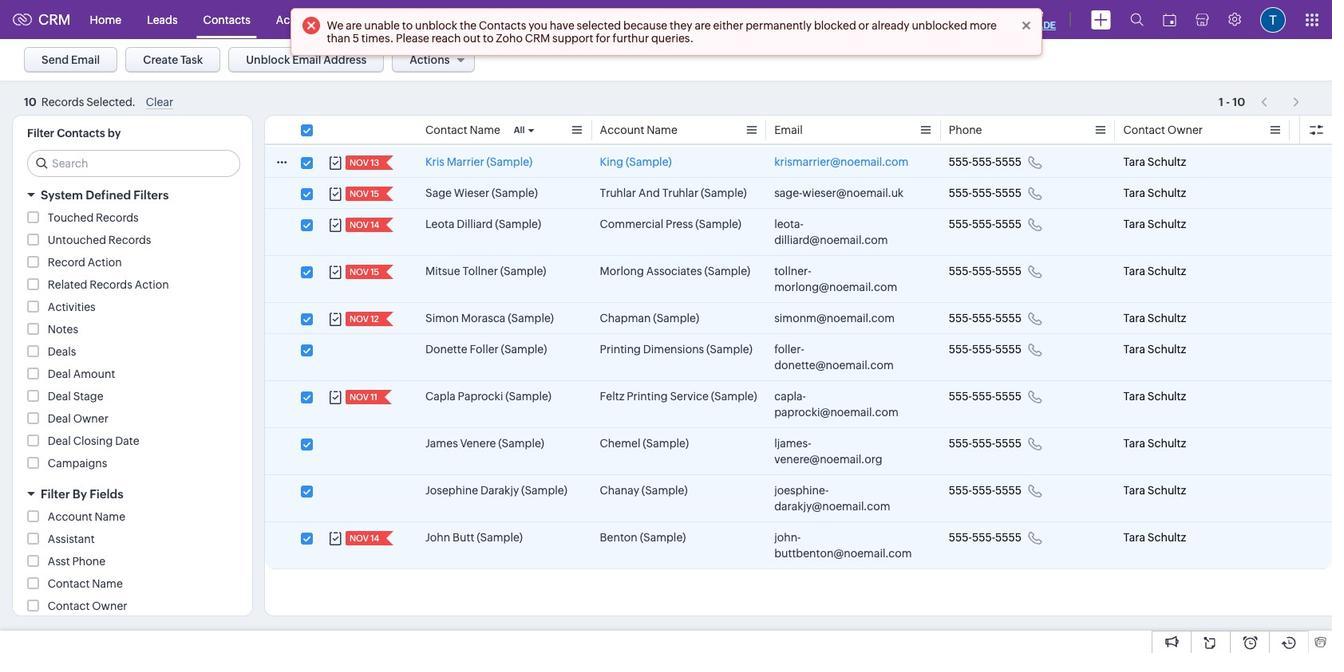 Task type: describe. For each thing, give the bounding box(es) containing it.
chapman (sample)
[[600, 312, 700, 325]]

(sample) inside 'link'
[[711, 390, 757, 403]]

buttbenton@noemail.com
[[775, 548, 912, 561]]

create
[[143, 53, 178, 66]]

commercial press (sample)
[[600, 218, 742, 231]]

0 vertical spatial crm
[[38, 11, 71, 28]]

visits link
[[723, 0, 775, 39]]

foller- donette@noemail.com link
[[775, 342, 917, 374]]

(sample) up and
[[626, 156, 672, 168]]

we
[[327, 19, 344, 32]]

tara schultz for morlong@noemail.com
[[1124, 265, 1187, 278]]

unblock
[[415, 19, 458, 32]]

row group containing kris marrier (sample)
[[265, 147, 1333, 570]]

krismarrier@noemail.com
[[775, 156, 909, 168]]

closing
[[73, 435, 113, 448]]

capla-
[[775, 390, 806, 403]]

send email
[[42, 53, 100, 66]]

capla paprocki (sample) link
[[426, 389, 552, 405]]

james venere (sample)
[[426, 438, 545, 450]]

have
[[550, 19, 575, 32]]

555-555-5555 for joesphine- darakjy@noemail.com
[[949, 485, 1022, 497]]

0 vertical spatial campaigns
[[650, 13, 710, 26]]

send
[[42, 53, 69, 66]]

notes
[[48, 323, 78, 336]]

mitsue
[[426, 265, 460, 278]]

venere@noemail.org
[[775, 454, 883, 466]]

2 truhlar from the left
[[662, 187, 699, 200]]

stage
[[73, 390, 103, 403]]

(sample) right benton
[[640, 532, 686, 545]]

11
[[371, 393, 378, 402]]

profile element
[[1251, 0, 1296, 39]]

paprocki@noemail.com
[[775, 406, 899, 419]]

sage-
[[775, 187, 803, 200]]

leads
[[147, 13, 178, 26]]

(sample) right paprocki
[[506, 390, 552, 403]]

assistant
[[48, 533, 95, 546]]

activities
[[48, 301, 96, 314]]

mitsue tollner (sample) link
[[426, 264, 547, 279]]

0 horizontal spatial account name
[[48, 511, 125, 524]]

leota-
[[775, 218, 804, 231]]

more
[[970, 19, 997, 32]]

morlong associates (sample) link
[[600, 264, 751, 279]]

1 schultz from the top
[[1148, 156, 1187, 168]]

printing inside printing dimensions (sample) "link"
[[600, 343, 641, 356]]

chapman
[[600, 312, 651, 325]]

create menu image
[[1092, 10, 1112, 29]]

ljames- venere@noemail.org link
[[775, 436, 917, 468]]

1 horizontal spatial to
[[483, 32, 494, 45]]

deal for deal amount
[[48, 368, 71, 381]]

mitsue tollner (sample)
[[426, 265, 547, 278]]

5555 for krismarrier@noemail.com
[[996, 156, 1022, 168]]

1 vertical spatial campaigns
[[48, 458, 107, 470]]

nov 15 for sage wieser (sample)
[[350, 189, 379, 199]]

capla- paprocki@noemail.com
[[775, 390, 899, 419]]

0 vertical spatial account name
[[600, 124, 678, 137]]

records for related
[[90, 279, 132, 291]]

morlong@noemail.com
[[775, 281, 898, 294]]

foller
[[470, 343, 499, 356]]

0 vertical spatial owner
[[1168, 124, 1203, 137]]

nov 15 link for mitsue
[[346, 265, 381, 279]]

schultz for buttbenton@noemail.com
[[1148, 532, 1187, 545]]

times.
[[362, 32, 394, 45]]

(sample) right foller
[[501, 343, 547, 356]]

marrier
[[447, 156, 484, 168]]

home
[[90, 13, 121, 26]]

555-555-5555 for capla- paprocki@noemail.com
[[949, 390, 1022, 403]]

system defined filters
[[41, 188, 169, 202]]

(sample) down all
[[487, 156, 533, 168]]

dimensions
[[643, 343, 704, 356]]

leota- dilliard@noemail.com link
[[775, 216, 917, 248]]

chemel (sample) link
[[600, 436, 689, 452]]

because
[[624, 19, 668, 32]]

5555 for ljames- venere@noemail.org
[[996, 438, 1022, 450]]

tara schultz for paprocki@noemail.com
[[1124, 390, 1187, 403]]

asst phone
[[48, 556, 106, 569]]

darakjy@noemail.com
[[775, 501, 891, 513]]

chanay (sample) link
[[600, 483, 688, 499]]

morasca
[[461, 312, 506, 325]]

tara for paprocki@noemail.com
[[1124, 390, 1146, 403]]

profile image
[[1261, 7, 1286, 32]]

1 are from the left
[[346, 19, 362, 32]]

king
[[600, 156, 624, 168]]

tara schultz for buttbenton@noemail.com
[[1124, 532, 1187, 545]]

untouched records
[[48, 234, 151, 247]]

2 - from the top
[[1227, 95, 1231, 108]]

14 for john
[[371, 534, 380, 544]]

josephine
[[426, 485, 478, 497]]

morlong
[[600, 265, 644, 278]]

1 horizontal spatial contact owner
[[1124, 124, 1203, 137]]

1 tara from the top
[[1124, 156, 1146, 168]]

555-555-5555 for sage-wieser@noemail.uk
[[949, 187, 1022, 200]]

(sample) right butt
[[477, 532, 523, 545]]

nov 12
[[350, 315, 379, 324]]

josephine darakjy (sample) link
[[426, 483, 568, 499]]

james venere (sample) link
[[426, 436, 545, 452]]

5 schultz from the top
[[1148, 312, 1187, 325]]

john-
[[775, 532, 801, 545]]

filter for filter by fields
[[41, 488, 70, 501]]

(sample) right venere
[[498, 438, 545, 450]]

nov 14 for john butt (sample)
[[350, 534, 380, 544]]

related
[[48, 279, 87, 291]]

search element
[[1121, 0, 1154, 39]]

(sample) right chanay on the left of the page
[[642, 485, 688, 497]]

5555 for joesphine- darakjy@noemail.com
[[996, 485, 1022, 497]]

by
[[73, 488, 87, 501]]

all
[[514, 125, 525, 135]]

the
[[460, 19, 477, 32]]

unblock email address button
[[229, 47, 384, 73]]

(sample) right dilliard
[[495, 218, 541, 231]]

ljames-
[[775, 438, 812, 450]]

schultz for paprocki@noemail.com
[[1148, 390, 1187, 403]]

2 horizontal spatial email
[[775, 124, 803, 137]]

commercial press (sample) link
[[600, 216, 742, 232]]

kris
[[426, 156, 445, 168]]

meetings link
[[447, 0, 520, 39]]

tara for wieser@noemail.uk
[[1124, 187, 1146, 200]]

5555 for sage-wieser@noemail.uk
[[996, 187, 1022, 200]]

amount
[[73, 368, 115, 381]]

feltz printing service (sample) link
[[600, 389, 757, 405]]

nov for sage wieser (sample)
[[350, 189, 369, 199]]

5555 for john- buttbenton@noemail.com
[[996, 532, 1022, 545]]

search image
[[1131, 13, 1144, 26]]

name up king (sample)
[[647, 124, 678, 137]]

1 horizontal spatial contact name
[[426, 124, 501, 137]]

by
[[108, 127, 121, 140]]

accounts
[[276, 13, 326, 26]]

simonm@noemail.com
[[775, 312, 895, 325]]

Other Modules field
[[775, 7, 810, 32]]

(sample) up "printing dimensions (sample)"
[[653, 312, 700, 325]]

tollner-
[[775, 265, 812, 278]]

joesphine- darakjy@noemail.com link
[[775, 483, 917, 515]]

truhlar and truhlar (sample) link
[[600, 185, 747, 201]]

clear
[[146, 96, 173, 109]]

15 for mitsue
[[371, 267, 379, 277]]

foller- donette@noemail.com
[[775, 343, 894, 372]]

calls
[[533, 13, 558, 26]]

address
[[324, 53, 367, 66]]

name down asst phone at bottom
[[92, 578, 123, 591]]

tara for donette@noemail.com
[[1124, 343, 1146, 356]]

nov 14 link for leota
[[346, 218, 381, 232]]

1 navigation from the top
[[1254, 87, 1309, 110]]

system
[[41, 188, 83, 202]]

14 for leota
[[371, 220, 380, 230]]

campaigns link
[[637, 0, 723, 39]]

schultz for morlong@noemail.com
[[1148, 265, 1187, 278]]

10 for 1st navigation from the bottom
[[1233, 95, 1246, 108]]

defined
[[86, 188, 131, 202]]

nov 13
[[350, 158, 379, 168]]

simon
[[426, 312, 459, 325]]

tara schultz for wieser@noemail.uk
[[1124, 187, 1187, 200]]

john- buttbenton@noemail.com
[[775, 532, 912, 561]]

nov for john butt (sample)
[[350, 534, 369, 544]]

1 horizontal spatial deals
[[352, 13, 380, 26]]

unblocked
[[912, 19, 968, 32]]

email for unblock
[[292, 53, 321, 66]]

john- buttbenton@noemail.com link
[[775, 530, 917, 562]]



Task type: vqa. For each thing, say whether or not it's contained in the screenshot.


Task type: locate. For each thing, give the bounding box(es) containing it.
0 horizontal spatial campaigns
[[48, 458, 107, 470]]

1 vertical spatial 14
[[371, 534, 380, 544]]

action up related records action
[[88, 256, 122, 269]]

schultz for dilliard@noemail.com
[[1148, 218, 1187, 231]]

(sample) up commercial press (sample)
[[701, 187, 747, 200]]

tara for venere@noemail.org
[[1124, 438, 1146, 450]]

1 horizontal spatial account name
[[600, 124, 678, 137]]

2 horizontal spatial contacts
[[479, 19, 526, 32]]

1 horizontal spatial campaigns
[[650, 13, 710, 26]]

records
[[96, 212, 139, 224], [108, 234, 151, 247], [90, 279, 132, 291]]

crm inside "we are unable to unblock the contacts you have selected because they are either permanently blocked or already unblocked more than 5 times. please reach out to zoho crm support for furthur queries."
[[525, 32, 550, 45]]

deal for deal stage
[[48, 390, 71, 403]]

calendar image
[[1163, 13, 1177, 26]]

10 schultz from the top
[[1148, 532, 1187, 545]]

13
[[371, 158, 379, 168]]

nov 15 up nov 12
[[350, 267, 379, 277]]

555-555-5555 for john- buttbenton@noemail.com
[[949, 532, 1022, 545]]

action down untouched records
[[135, 279, 169, 291]]

nov for capla paprocki (sample)
[[350, 393, 369, 402]]

campaigns up queries. at the top
[[650, 13, 710, 26]]

1 horizontal spatial contacts
[[203, 13, 251, 26]]

2 1 - 10 from the top
[[1219, 95, 1246, 108]]

0 horizontal spatial are
[[346, 19, 362, 32]]

1 vertical spatial 15
[[371, 267, 379, 277]]

truhlar and truhlar (sample)
[[600, 187, 747, 200]]

records down defined
[[96, 212, 139, 224]]

calls link
[[520, 0, 571, 39]]

15 up the 12
[[371, 267, 379, 277]]

nov 15 link up nov 12 "link"
[[346, 265, 381, 279]]

0 vertical spatial filter
[[27, 127, 54, 140]]

press
[[666, 218, 693, 231]]

deal down deal stage
[[48, 413, 71, 426]]

tara for morlong@noemail.com
[[1124, 265, 1146, 278]]

records for touched
[[96, 212, 139, 224]]

campaigns down closing
[[48, 458, 107, 470]]

0 vertical spatial records
[[96, 212, 139, 224]]

tara
[[1124, 156, 1146, 168], [1124, 187, 1146, 200], [1124, 218, 1146, 231], [1124, 265, 1146, 278], [1124, 312, 1146, 325], [1124, 343, 1146, 356], [1124, 390, 1146, 403], [1124, 438, 1146, 450], [1124, 485, 1146, 497], [1124, 532, 1146, 545]]

10 555-555-5555 from the top
[[949, 532, 1022, 545]]

nov 14 link down nov 13 link
[[346, 218, 381, 232]]

1 14 from the top
[[371, 220, 380, 230]]

(sample) right associates
[[705, 265, 751, 278]]

3 deal from the top
[[48, 413, 71, 426]]

crm up send
[[38, 11, 71, 28]]

they
[[670, 19, 693, 32]]

0 horizontal spatial to
[[402, 19, 413, 32]]

2 deal from the top
[[48, 390, 71, 403]]

create task
[[143, 53, 203, 66]]

1 - 10 for second navigation from the bottom of the page
[[1219, 92, 1246, 105]]

15 down 13 at left
[[371, 189, 379, 199]]

2 navigation from the top
[[1254, 90, 1309, 113]]

1 vertical spatial nov 15
[[350, 267, 379, 277]]

555-555-5555 for krismarrier@noemail.com
[[949, 156, 1022, 168]]

contact name down asst phone at bottom
[[48, 578, 123, 591]]

555-555-5555 for foller- donette@noemail.com
[[949, 343, 1022, 356]]

0 vertical spatial deals
[[352, 13, 380, 26]]

nov 15 link
[[346, 187, 381, 201], [346, 265, 381, 279]]

than
[[327, 32, 350, 45]]

10 tara schultz from the top
[[1124, 532, 1187, 545]]

0 horizontal spatial account
[[48, 511, 92, 524]]

3 nov from the top
[[350, 220, 369, 230]]

nov 15 for mitsue tollner (sample)
[[350, 267, 379, 277]]

nov 14 link for john
[[346, 532, 381, 546]]

5555 for capla- paprocki@noemail.com
[[996, 390, 1022, 403]]

date
[[115, 435, 139, 448]]

nov 14 down nov 13
[[350, 220, 380, 230]]

1 vertical spatial account
[[48, 511, 92, 524]]

filter left by
[[41, 488, 70, 501]]

touched
[[48, 212, 94, 224]]

2 schultz from the top
[[1148, 187, 1187, 200]]

2 nov from the top
[[350, 189, 369, 199]]

2 vertical spatial records
[[90, 279, 132, 291]]

1 vertical spatial contact owner
[[48, 600, 127, 613]]

are right they
[[695, 19, 711, 32]]

sage
[[426, 187, 452, 200]]

tasks
[[406, 13, 434, 26]]

2 nov 14 from the top
[[350, 534, 380, 544]]

are right we
[[346, 19, 362, 32]]

0 vertical spatial printing
[[600, 343, 641, 356]]

records
[[41, 96, 84, 109]]

1 vertical spatial nov 15 link
[[346, 265, 381, 279]]

josephine darakjy (sample)
[[426, 485, 568, 497]]

2 nov 14 link from the top
[[346, 532, 381, 546]]

5 5555 from the top
[[996, 312, 1022, 325]]

filter contacts by
[[27, 127, 121, 140]]

deal down deal owner
[[48, 435, 71, 448]]

(sample) right darakjy in the left of the page
[[521, 485, 568, 497]]

1 vertical spatial filter
[[41, 488, 70, 501]]

3 555-555-5555 from the top
[[949, 218, 1022, 231]]

1 horizontal spatial email
[[292, 53, 321, 66]]

1 vertical spatial nov 14 link
[[346, 532, 381, 546]]

nov 14 left john
[[350, 534, 380, 544]]

0 vertical spatial contact owner
[[1124, 124, 1203, 137]]

benton
[[600, 532, 638, 545]]

(sample) right chemel
[[643, 438, 689, 450]]

reports link
[[571, 0, 637, 39]]

14 left john
[[371, 534, 380, 544]]

crm down calls
[[525, 32, 550, 45]]

0 horizontal spatial deals
[[48, 346, 76, 359]]

deal for deal owner
[[48, 413, 71, 426]]

dilliard
[[457, 218, 493, 231]]

8 tara from the top
[[1124, 438, 1146, 450]]

(sample) right morasca
[[508, 312, 554, 325]]

1 vertical spatial crm
[[525, 32, 550, 45]]

1 nov 14 link from the top
[[346, 218, 381, 232]]

4 tara schultz from the top
[[1124, 265, 1187, 278]]

1 horizontal spatial account
[[600, 124, 645, 137]]

6 nov from the top
[[350, 393, 369, 402]]

nov 15 link down nov 13 link
[[346, 187, 381, 201]]

records for untouched
[[108, 234, 151, 247]]

filter inside dropdown button
[[41, 488, 70, 501]]

truhlar up press
[[662, 187, 699, 200]]

7 tara schultz from the top
[[1124, 390, 1187, 403]]

6 555-555-5555 from the top
[[949, 343, 1022, 356]]

5 nov from the top
[[350, 315, 369, 324]]

sage-wieser@noemail.uk link
[[775, 185, 904, 201]]

accounts link
[[263, 0, 339, 39]]

1 15 from the top
[[371, 189, 379, 199]]

1 horizontal spatial phone
[[949, 124, 983, 137]]

0 vertical spatial 15
[[371, 189, 379, 199]]

1 nov 15 link from the top
[[346, 187, 381, 201]]

1 - from the top
[[1227, 92, 1231, 105]]

email for send
[[71, 53, 100, 66]]

asst
[[48, 556, 70, 569]]

deal up deal stage
[[48, 368, 71, 381]]

2 1 from the top
[[1219, 95, 1224, 108]]

6 schultz from the top
[[1148, 343, 1187, 356]]

1 5555 from the top
[[996, 156, 1022, 168]]

queries.
[[652, 32, 694, 45]]

2 nov 15 link from the top
[[346, 265, 381, 279]]

1 vertical spatial action
[[135, 279, 169, 291]]

tara for darakjy@noemail.com
[[1124, 485, 1146, 497]]

schultz for venere@noemail.org
[[1148, 438, 1187, 450]]

10
[[1233, 92, 1246, 105], [1233, 95, 1246, 108], [24, 96, 37, 109]]

4 schultz from the top
[[1148, 265, 1187, 278]]

6 tara from the top
[[1124, 343, 1146, 356]]

reach
[[432, 32, 461, 45]]

chemel (sample)
[[600, 438, 689, 450]]

deal left stage
[[48, 390, 71, 403]]

donette foller (sample) link
[[426, 342, 547, 358]]

0 vertical spatial account
[[600, 124, 645, 137]]

0 vertical spatial nov 15 link
[[346, 187, 381, 201]]

1 truhlar from the left
[[600, 187, 636, 200]]

john butt (sample) link
[[426, 530, 523, 546]]

0 horizontal spatial contact owner
[[48, 600, 127, 613]]

0 vertical spatial phone
[[949, 124, 983, 137]]

Search text field
[[28, 151, 240, 176]]

morlong associates (sample)
[[600, 265, 751, 278]]

action
[[88, 256, 122, 269], [135, 279, 169, 291]]

1 vertical spatial owner
[[73, 413, 109, 426]]

account name down the filter by fields in the left bottom of the page
[[48, 511, 125, 524]]

contacts right the 'the'
[[479, 19, 526, 32]]

reports
[[584, 13, 625, 26]]

chapman (sample) link
[[600, 311, 700, 327]]

8 schultz from the top
[[1148, 438, 1187, 450]]

2 tara from the top
[[1124, 187, 1146, 200]]

nov for leota dilliard (sample)
[[350, 220, 369, 230]]

chanay (sample)
[[600, 485, 688, 497]]

nov for kris marrier (sample)
[[350, 158, 369, 168]]

record
[[48, 256, 85, 269]]

5555 for tollner- morlong@noemail.com
[[996, 265, 1022, 278]]

(sample) right "wieser" at left top
[[492, 187, 538, 200]]

account up assistant
[[48, 511, 92, 524]]

(sample) right tollner
[[500, 265, 547, 278]]

contacts up unblock
[[203, 13, 251, 26]]

nov 15 link for sage
[[346, 187, 381, 201]]

5 tara schultz from the top
[[1124, 312, 1187, 325]]

8 5555 from the top
[[996, 438, 1022, 450]]

filter down records
[[27, 127, 54, 140]]

contact name up marrier at the top of page
[[426, 124, 501, 137]]

venere
[[460, 438, 496, 450]]

0 horizontal spatial action
[[88, 256, 122, 269]]

(sample) right service
[[711, 390, 757, 403]]

printing inside feltz printing service (sample) 'link'
[[627, 390, 668, 403]]

chanay
[[600, 485, 640, 497]]

3 tara from the top
[[1124, 218, 1146, 231]]

leads link
[[134, 0, 191, 39]]

nov 14 for leota dilliard (sample)
[[350, 220, 380, 230]]

0 vertical spatial nov 14
[[350, 220, 380, 230]]

paprocki
[[458, 390, 503, 403]]

capla paprocki (sample)
[[426, 390, 552, 403]]

9 tara from the top
[[1124, 485, 1146, 497]]

1 nov 15 from the top
[[350, 189, 379, 199]]

3 5555 from the top
[[996, 218, 1022, 231]]

4 deal from the top
[[48, 435, 71, 448]]

tasks link
[[393, 0, 447, 39]]

10 for second navigation from the bottom of the page
[[1233, 92, 1246, 105]]

to right out
[[483, 32, 494, 45]]

home link
[[77, 0, 134, 39]]

10 tara from the top
[[1124, 532, 1146, 545]]

account up king
[[600, 124, 645, 137]]

1 1 from the top
[[1219, 92, 1224, 105]]

1 555-555-5555 from the top
[[949, 156, 1022, 168]]

5555 for foller- donette@noemail.com
[[996, 343, 1022, 356]]

0 vertical spatial nov 15
[[350, 189, 379, 199]]

7 schultz from the top
[[1148, 390, 1187, 403]]

4 555-555-5555 from the top
[[949, 265, 1022, 278]]

-
[[1227, 92, 1231, 105], [1227, 95, 1231, 108]]

furthur
[[613, 32, 649, 45]]

deal closing date
[[48, 435, 139, 448]]

0 horizontal spatial truhlar
[[600, 187, 636, 200]]

deal for deal closing date
[[48, 435, 71, 448]]

deal owner
[[48, 413, 109, 426]]

9 5555 from the top
[[996, 485, 1022, 497]]

8 555-555-5555 from the top
[[949, 438, 1022, 450]]

fields
[[90, 488, 123, 501]]

schultz for donette@noemail.com
[[1148, 343, 1187, 356]]

schultz for darakjy@noemail.com
[[1148, 485, 1187, 497]]

0 vertical spatial nov 14 link
[[346, 218, 381, 232]]

555-555-5555 for ljames- venere@noemail.org
[[949, 438, 1022, 450]]

0 horizontal spatial crm
[[38, 11, 71, 28]]

1 deal from the top
[[48, 368, 71, 381]]

1 tara schultz from the top
[[1124, 156, 1187, 168]]

1 vertical spatial account name
[[48, 511, 125, 524]]

1 nov from the top
[[350, 158, 369, 168]]

7 5555 from the top
[[996, 390, 1022, 403]]

5 tara from the top
[[1124, 312, 1146, 325]]

0 vertical spatial contact name
[[426, 124, 501, 137]]

name up kris marrier (sample)
[[470, 124, 501, 137]]

5555 for leota- dilliard@noemail.com
[[996, 218, 1022, 231]]

schultz for wieser@noemail.uk
[[1148, 187, 1187, 200]]

5 555-555-5555 from the top
[[949, 312, 1022, 325]]

14 down 13 at left
[[371, 220, 380, 230]]

nov for mitsue tollner (sample)
[[350, 267, 369, 277]]

tara schultz for donette@noemail.com
[[1124, 343, 1187, 356]]

printing down chapman
[[600, 343, 641, 356]]

contacts inside "we are unable to unblock the contacts you have selected because they are either permanently blocked or already unblocked more than 5 times. please reach out to zoho crm support for furthur queries."
[[479, 19, 526, 32]]

1 - 10 for 1st navigation from the bottom
[[1219, 95, 1246, 108]]

3 schultz from the top
[[1148, 218, 1187, 231]]

nov 14 link left john
[[346, 532, 381, 546]]

tara for buttbenton@noemail.com
[[1124, 532, 1146, 545]]

printing dimensions (sample)
[[600, 343, 753, 356]]

2 nov 15 from the top
[[350, 267, 379, 277]]

leota
[[426, 218, 455, 231]]

6 tara schultz from the top
[[1124, 343, 1187, 356]]

(sample) right press
[[696, 218, 742, 231]]

printing right the feltz on the bottom left of the page
[[627, 390, 668, 403]]

5555 for simonm@noemail.com
[[996, 312, 1022, 325]]

1 nov 14 from the top
[[350, 220, 380, 230]]

1 vertical spatial contact name
[[48, 578, 123, 591]]

deals
[[352, 13, 380, 26], [48, 346, 76, 359]]

deals up 5
[[352, 13, 380, 26]]

tara schultz for venere@noemail.org
[[1124, 438, 1187, 450]]

0 vertical spatial action
[[88, 256, 122, 269]]

7 tara from the top
[[1124, 390, 1146, 403]]

deals down the notes
[[48, 346, 76, 359]]

contact owner
[[1124, 124, 1203, 137], [48, 600, 127, 613]]

upgrade
[[1011, 20, 1056, 31]]

you
[[529, 19, 548, 32]]

2 are from the left
[[695, 19, 711, 32]]

system defined filters button
[[13, 181, 252, 209]]

tara schultz for dilliard@noemail.com
[[1124, 218, 1187, 231]]

0 horizontal spatial contact name
[[48, 578, 123, 591]]

555-555-5555 for simonm@noemail.com
[[949, 312, 1022, 325]]

account name up king (sample) link
[[600, 124, 678, 137]]

selected
[[577, 19, 621, 32]]

account
[[600, 124, 645, 137], [48, 511, 92, 524]]

nov for simon morasca (sample)
[[350, 315, 369, 324]]

1 vertical spatial deals
[[48, 346, 76, 359]]

1 for 1st navigation from the bottom
[[1219, 95, 1224, 108]]

or
[[859, 19, 870, 32]]

king (sample) link
[[600, 154, 672, 170]]

email right send
[[71, 53, 100, 66]]

1 horizontal spatial truhlar
[[662, 187, 699, 200]]

row group
[[265, 147, 1333, 570]]

4 tara from the top
[[1124, 265, 1146, 278]]

tollner
[[463, 265, 498, 278]]

1 horizontal spatial crm
[[525, 32, 550, 45]]

(sample)
[[487, 156, 533, 168], [626, 156, 672, 168], [492, 187, 538, 200], [701, 187, 747, 200], [495, 218, 541, 231], [696, 218, 742, 231], [500, 265, 547, 278], [705, 265, 751, 278], [508, 312, 554, 325], [653, 312, 700, 325], [501, 343, 547, 356], [707, 343, 753, 356], [506, 390, 552, 403], [711, 390, 757, 403], [498, 438, 545, 450], [643, 438, 689, 450], [521, 485, 568, 497], [642, 485, 688, 497], [477, 532, 523, 545], [640, 532, 686, 545]]

name down fields
[[95, 511, 125, 524]]

filter for filter contacts by
[[27, 127, 54, 140]]

records down the record action
[[90, 279, 132, 291]]

to right unable
[[402, 19, 413, 32]]

10 records selected.
[[24, 96, 136, 109]]

send email button
[[24, 47, 118, 73]]

0 vertical spatial 14
[[371, 220, 380, 230]]

1 horizontal spatial action
[[135, 279, 169, 291]]

9 555-555-5555 from the top
[[949, 485, 1022, 497]]

10 5555 from the top
[[996, 532, 1022, 545]]

1 for second navigation from the bottom of the page
[[1219, 92, 1224, 105]]

555-555-5555 for tollner- morlong@noemail.com
[[949, 265, 1022, 278]]

2 tara schultz from the top
[[1124, 187, 1187, 200]]

joesphine- darakjy@noemail.com
[[775, 485, 891, 513]]

tara schultz for darakjy@noemail.com
[[1124, 485, 1187, 497]]

7 555-555-5555 from the top
[[949, 390, 1022, 403]]

please
[[396, 32, 430, 45]]

nov 12 link
[[346, 312, 381, 327]]

3 tara schultz from the top
[[1124, 218, 1187, 231]]

0 horizontal spatial email
[[71, 53, 100, 66]]

7 nov from the top
[[350, 534, 369, 544]]

benton (sample)
[[600, 532, 686, 545]]

1 horizontal spatial are
[[695, 19, 711, 32]]

4 5555 from the top
[[996, 265, 1022, 278]]

9 schultz from the top
[[1148, 485, 1187, 497]]

4 nov from the top
[[350, 267, 369, 277]]

nov inside "link"
[[350, 315, 369, 324]]

nov 15 down nov 13
[[350, 189, 379, 199]]

2 555-555-5555 from the top
[[949, 187, 1022, 200]]

14
[[371, 220, 380, 230], [371, 534, 380, 544]]

9 tara schultz from the top
[[1124, 485, 1187, 497]]

1 vertical spatial records
[[108, 234, 151, 247]]

selected.
[[86, 96, 136, 109]]

feltz
[[600, 390, 625, 403]]

15 for sage
[[371, 189, 379, 199]]

0 horizontal spatial contacts
[[57, 127, 105, 140]]

leota- dilliard@noemail.com
[[775, 218, 888, 247]]

1 vertical spatial phone
[[72, 556, 106, 569]]

create menu element
[[1082, 0, 1121, 39]]

6 5555 from the top
[[996, 343, 1022, 356]]

contacts down 10 records selected.
[[57, 127, 105, 140]]

0 horizontal spatial phone
[[72, 556, 106, 569]]

navigation
[[1254, 87, 1309, 110], [1254, 90, 1309, 113]]

name
[[470, 124, 501, 137], [647, 124, 678, 137], [95, 511, 125, 524], [92, 578, 123, 591]]

2 vertical spatial owner
[[92, 600, 127, 613]]

sage-wieser@noemail.uk
[[775, 187, 904, 200]]

1 1 - 10 from the top
[[1219, 92, 1246, 105]]

joesphine-
[[775, 485, 829, 497]]

email left 'address'
[[292, 53, 321, 66]]

out
[[463, 32, 481, 45]]

tara for dilliard@noemail.com
[[1124, 218, 1146, 231]]

are
[[346, 19, 362, 32], [695, 19, 711, 32]]

records down touched records
[[108, 234, 151, 247]]

2 5555 from the top
[[996, 187, 1022, 200]]

8 tara schultz from the top
[[1124, 438, 1187, 450]]

james
[[426, 438, 458, 450]]

2 15 from the top
[[371, 267, 379, 277]]

555-555-5555 for leota- dilliard@noemail.com
[[949, 218, 1022, 231]]

(sample) right dimensions
[[707, 343, 753, 356]]

1 vertical spatial printing
[[627, 390, 668, 403]]

donette@noemail.com
[[775, 359, 894, 372]]

email up the krismarrier@noemail.com
[[775, 124, 803, 137]]

2 14 from the top
[[371, 534, 380, 544]]

1 vertical spatial nov 14
[[350, 534, 380, 544]]

truhlar left and
[[600, 187, 636, 200]]

crm link
[[13, 11, 71, 28]]



